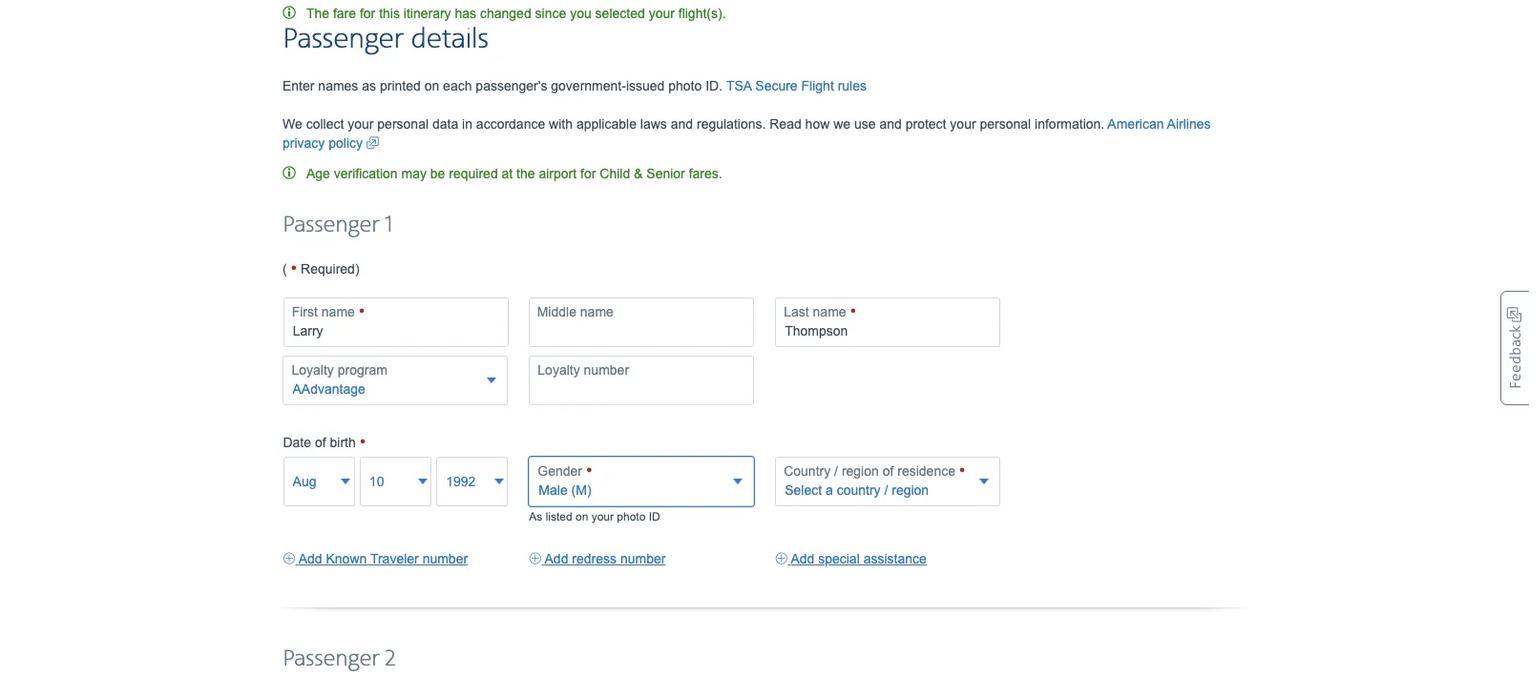 Task type: vqa. For each thing, say whether or not it's contained in the screenshot.
add image
yes



Task type: locate. For each thing, give the bounding box(es) containing it.
1 and from the left
[[671, 116, 693, 132]]

privacy
[[283, 135, 325, 151]]

add right add icon
[[299, 552, 322, 567]]

0 horizontal spatial personal
[[377, 116, 429, 132]]

data
[[432, 116, 458, 132]]

2 loyalty from the left
[[538, 363, 580, 378]]

program
[[338, 363, 388, 378]]

0 vertical spatial photo
[[669, 78, 702, 93]]

last name
[[784, 304, 850, 320]]

details
[[411, 22, 489, 57]]

2 vertical spatial passenger
[[283, 646, 380, 674]]

verification
[[334, 166, 398, 181]]

your right protect in the top right of the page
[[950, 116, 976, 132]]

add known traveler number button
[[283, 550, 468, 569]]

0 horizontal spatial required image
[[359, 303, 365, 321]]

as
[[362, 78, 376, 93]]

add inside add special assistance popup button
[[791, 552, 815, 567]]

age verification may be required at the airport for child & senior fares.
[[303, 166, 722, 181]]

2 horizontal spatial name
[[813, 304, 847, 320]]

add inside add known traveler number button
[[299, 552, 322, 567]]

required image for date of birth
[[360, 433, 366, 452]]

1 loyalty from the left
[[292, 363, 334, 378]]

required image down )
[[359, 303, 365, 321]]

name for middle name
[[580, 304, 614, 320]]

1 vertical spatial of
[[883, 464, 894, 479]]

1 horizontal spatial personal
[[980, 116, 1031, 132]]

3 name from the left
[[813, 304, 847, 320]]

1 horizontal spatial add
[[545, 552, 569, 567]]

add inside add redress number button
[[545, 552, 569, 567]]

required image for country / region of residence
[[959, 463, 966, 480]]

required
[[301, 261, 355, 277]]

your up add redress number
[[592, 511, 614, 524]]

2 name from the left
[[580, 304, 614, 320]]

number
[[584, 363, 629, 378], [423, 552, 468, 567], [621, 552, 666, 567]]

name for last name
[[813, 304, 847, 320]]

0 vertical spatial for
[[360, 6, 376, 21]]

2 add from the left
[[545, 552, 569, 567]]

fare
[[333, 6, 356, 21]]

2 horizontal spatial required image
[[959, 463, 966, 480]]

0 horizontal spatial of
[[315, 435, 326, 450]]

last
[[784, 304, 809, 320]]

2 horizontal spatial add
[[791, 552, 815, 567]]

&
[[634, 166, 643, 181]]

listed
[[546, 511, 573, 524]]

personal left the information.
[[980, 116, 1031, 132]]

0 horizontal spatial for
[[360, 6, 376, 21]]

1 horizontal spatial for
[[581, 166, 596, 181]]

in
[[462, 116, 473, 132]]

passenger up required )
[[283, 212, 380, 239]]

Loyalty number text field
[[529, 356, 755, 406]]

your up the newpage image
[[348, 116, 374, 132]]

each
[[443, 78, 472, 93]]

0 vertical spatial required image
[[291, 260, 297, 279]]

for left this
[[360, 6, 376, 21]]

add image down as at the bottom left of the page
[[529, 550, 542, 569]]

on right 'listed'
[[576, 511, 588, 524]]

for
[[360, 6, 376, 21], [581, 166, 596, 181]]

name right last
[[813, 304, 847, 320]]

name right middle
[[580, 304, 614, 320]]

at
[[502, 166, 513, 181]]

passenger for passenger 1
[[283, 212, 380, 239]]

loyalty down middle
[[538, 363, 580, 378]]

0 horizontal spatial on
[[425, 78, 439, 93]]

1 horizontal spatial and
[[880, 116, 902, 132]]

3 passenger from the top
[[283, 646, 380, 674]]

0 vertical spatial passenger
[[283, 22, 404, 57]]

2 personal from the left
[[980, 116, 1031, 132]]

country
[[784, 464, 831, 479]]

loyalty for loyalty program
[[292, 363, 334, 378]]

first name
[[292, 304, 359, 320]]

photo left id at the bottom left of page
[[617, 511, 646, 524]]

may
[[401, 166, 427, 181]]

1 horizontal spatial of
[[883, 464, 894, 479]]

the
[[306, 6, 329, 21]]

add image left special
[[775, 550, 788, 569]]

required image right residence
[[959, 463, 966, 480]]

0 horizontal spatial photo
[[617, 511, 646, 524]]

2
[[385, 646, 395, 674]]

1 horizontal spatial name
[[580, 304, 614, 320]]

passenger
[[283, 22, 404, 57], [283, 212, 380, 239], [283, 646, 380, 674]]

1 vertical spatial required image
[[850, 303, 857, 321]]

1 horizontal spatial required image
[[586, 463, 593, 480]]

2 passenger from the top
[[283, 212, 380, 239]]

use
[[855, 116, 876, 132]]

add
[[299, 552, 322, 567], [545, 552, 569, 567], [791, 552, 815, 567]]

1 passenger from the top
[[283, 22, 404, 57]]

1 vertical spatial passenger
[[283, 212, 380, 239]]

1 name from the left
[[322, 304, 355, 320]]

0 horizontal spatial add image
[[529, 550, 542, 569]]

as listed on your photo id
[[529, 511, 660, 524]]

(
[[283, 261, 291, 277]]

and right use at the top right of the page
[[880, 116, 902, 132]]

applicable
[[577, 116, 637, 132]]

0 horizontal spatial loyalty
[[292, 363, 334, 378]]

and
[[671, 116, 693, 132], [880, 116, 902, 132]]

on
[[425, 78, 439, 93], [576, 511, 588, 524]]

your
[[649, 6, 675, 21], [348, 116, 374, 132], [950, 116, 976, 132], [592, 511, 614, 524]]

required image left required
[[291, 260, 297, 279]]

1 personal from the left
[[377, 116, 429, 132]]

2 add image from the left
[[775, 550, 788, 569]]

leave feedback, opens external site in new window image
[[1501, 291, 1530, 406]]

traveler
[[370, 552, 419, 567]]

add image
[[529, 550, 542, 569], [775, 550, 788, 569]]

passenger left 2
[[283, 646, 380, 674]]

required image for last name
[[850, 303, 857, 321]]

with
[[549, 116, 573, 132]]

add left 'redress'
[[545, 552, 569, 567]]

and right laws
[[671, 116, 693, 132]]

personal
[[377, 116, 429, 132], [980, 116, 1031, 132]]

1 horizontal spatial photo
[[669, 78, 702, 93]]

on left each
[[425, 78, 439, 93]]

2 vertical spatial required image
[[360, 433, 366, 452]]

required image
[[291, 260, 297, 279], [850, 303, 857, 321], [360, 433, 366, 452]]

0 horizontal spatial name
[[322, 304, 355, 320]]

1 add from the left
[[299, 552, 322, 567]]

required image right last
[[850, 303, 857, 321]]

for left the child
[[581, 166, 596, 181]]

tsa secure flight rules button
[[727, 76, 867, 95]]

1 vertical spatial on
[[576, 511, 588, 524]]

newpage image
[[367, 133, 379, 153]]

3 add from the left
[[791, 552, 815, 567]]

number down middle name text box
[[584, 363, 629, 378]]

of
[[315, 435, 326, 450], [883, 464, 894, 479]]

1 add image from the left
[[529, 550, 542, 569]]

1 vertical spatial photo
[[617, 511, 646, 524]]

0 horizontal spatial add
[[299, 552, 322, 567]]

add image
[[283, 550, 296, 569]]

personal up the newpage image
[[377, 116, 429, 132]]

1 horizontal spatial loyalty
[[538, 363, 580, 378]]

0 horizontal spatial and
[[671, 116, 693, 132]]

0 vertical spatial on
[[425, 78, 439, 93]]

required
[[449, 166, 498, 181]]

special
[[818, 552, 860, 567]]

add left special
[[791, 552, 815, 567]]

photo left "id."
[[669, 78, 702, 93]]

required image
[[359, 303, 365, 321], [586, 463, 593, 480], [959, 463, 966, 480]]

photo
[[669, 78, 702, 93], [617, 511, 646, 524]]

loyalty left program
[[292, 363, 334, 378]]

of right region
[[883, 464, 894, 479]]

name right first
[[322, 304, 355, 320]]

this
[[379, 6, 400, 21]]

required image for gender
[[586, 463, 593, 480]]

1 horizontal spatial add image
[[775, 550, 788, 569]]

0 horizontal spatial required image
[[291, 260, 297, 279]]

passenger down fare in the top of the page
[[283, 22, 404, 57]]

passenger 2
[[283, 646, 395, 674]]

required image up as listed on your photo id
[[586, 463, 593, 480]]

first
[[292, 304, 318, 320]]

required image right birth
[[360, 433, 366, 452]]

add image for add special assistance
[[775, 550, 788, 569]]

of left birth
[[315, 435, 326, 450]]

printed
[[380, 78, 421, 93]]

1 horizontal spatial required image
[[360, 433, 366, 452]]

2 horizontal spatial required image
[[850, 303, 857, 321]]

passenger for passenger details
[[283, 22, 404, 57]]

your left flight(s).
[[649, 6, 675, 21]]

country / region of residence
[[784, 464, 959, 479]]

id.
[[706, 78, 723, 93]]



Task type: describe. For each thing, give the bounding box(es) containing it.
airport
[[539, 166, 577, 181]]

add special assistance button
[[775, 550, 927, 569]]

accordance
[[476, 116, 545, 132]]

number down id at the bottom left of page
[[621, 552, 666, 567]]

policy
[[329, 135, 363, 151]]

name for first name
[[322, 304, 355, 320]]

itinerary
[[404, 6, 451, 21]]

assistance
[[864, 552, 927, 567]]

we
[[283, 116, 302, 132]]

region
[[842, 464, 879, 479]]

be
[[430, 166, 445, 181]]

add redress number
[[545, 552, 666, 567]]

/
[[835, 464, 838, 479]]

passenger for passenger 2
[[283, 646, 380, 674]]

senior
[[647, 166, 685, 181]]

passenger's
[[476, 78, 548, 93]]

the fare for this itinerary has changed since you selected your flight(s).
[[303, 6, 726, 21]]

residence
[[898, 464, 956, 479]]

add known traveler number
[[299, 552, 468, 567]]

passenger 1
[[283, 212, 393, 239]]

regulations.
[[697, 116, 766, 132]]

middle name
[[537, 304, 614, 320]]

passenger details
[[283, 22, 489, 57]]

government-
[[551, 78, 626, 93]]

required )
[[297, 261, 360, 277]]

american
[[1108, 116, 1164, 132]]

the
[[517, 166, 535, 181]]

read
[[770, 116, 802, 132]]

selected
[[595, 6, 645, 21]]

secure
[[756, 78, 798, 93]]

you
[[570, 6, 592, 21]]

loyalty number
[[538, 363, 629, 378]]

Last name text field
[[776, 298, 1001, 347]]

flight(s).
[[679, 6, 726, 21]]

add for add special assistance
[[791, 552, 815, 567]]

we
[[834, 116, 851, 132]]

fares.
[[689, 166, 722, 181]]

required image for (
[[291, 260, 297, 279]]

names
[[318, 78, 358, 93]]

collect
[[306, 116, 344, 132]]

tsa
[[727, 78, 752, 93]]

since
[[535, 6, 566, 21]]

0 vertical spatial of
[[315, 435, 326, 450]]

how
[[806, 116, 830, 132]]

american airlines privacy policy link
[[283, 116, 1211, 153]]

known
[[326, 552, 367, 567]]

First name text field
[[283, 298, 509, 347]]

child
[[600, 166, 630, 181]]

1
[[385, 212, 393, 239]]

loyalty program
[[292, 363, 388, 378]]

changed
[[480, 6, 532, 21]]

gender
[[538, 464, 586, 479]]

add for add known traveler number
[[299, 552, 322, 567]]

date of birth
[[283, 435, 360, 450]]

information.
[[1035, 116, 1105, 132]]

enter names as printed on each passenger's government-issued photo id. tsa secure flight rules
[[283, 78, 867, 93]]

add special assistance
[[791, 552, 927, 567]]

number right traveler
[[423, 552, 468, 567]]

required image for first name
[[359, 303, 365, 321]]

redress
[[572, 552, 617, 567]]

we collect your personal data in accordance with applicable laws and regulations. read how we use and protect your personal information.
[[283, 116, 1108, 132]]

issued
[[626, 78, 665, 93]]

add redress number button
[[529, 550, 666, 569]]

age
[[306, 166, 330, 181]]

Middle name text field
[[529, 298, 754, 347]]

2 and from the left
[[880, 116, 902, 132]]

protect
[[906, 116, 947, 132]]

american airlines privacy policy
[[283, 116, 1211, 151]]

add image for add redress number
[[529, 550, 542, 569]]

date
[[283, 435, 311, 450]]

1 horizontal spatial on
[[576, 511, 588, 524]]

airlines
[[1167, 116, 1211, 132]]

loyalty for loyalty number
[[538, 363, 580, 378]]

middle
[[537, 304, 577, 320]]

enter
[[283, 78, 315, 93]]

id
[[649, 511, 660, 524]]

as
[[529, 511, 543, 524]]

flight
[[802, 78, 834, 93]]

1 vertical spatial for
[[581, 166, 596, 181]]

rules
[[838, 78, 867, 93]]

laws
[[641, 116, 667, 132]]

has
[[455, 6, 477, 21]]

add for add redress number
[[545, 552, 569, 567]]

birth
[[330, 435, 356, 450]]



